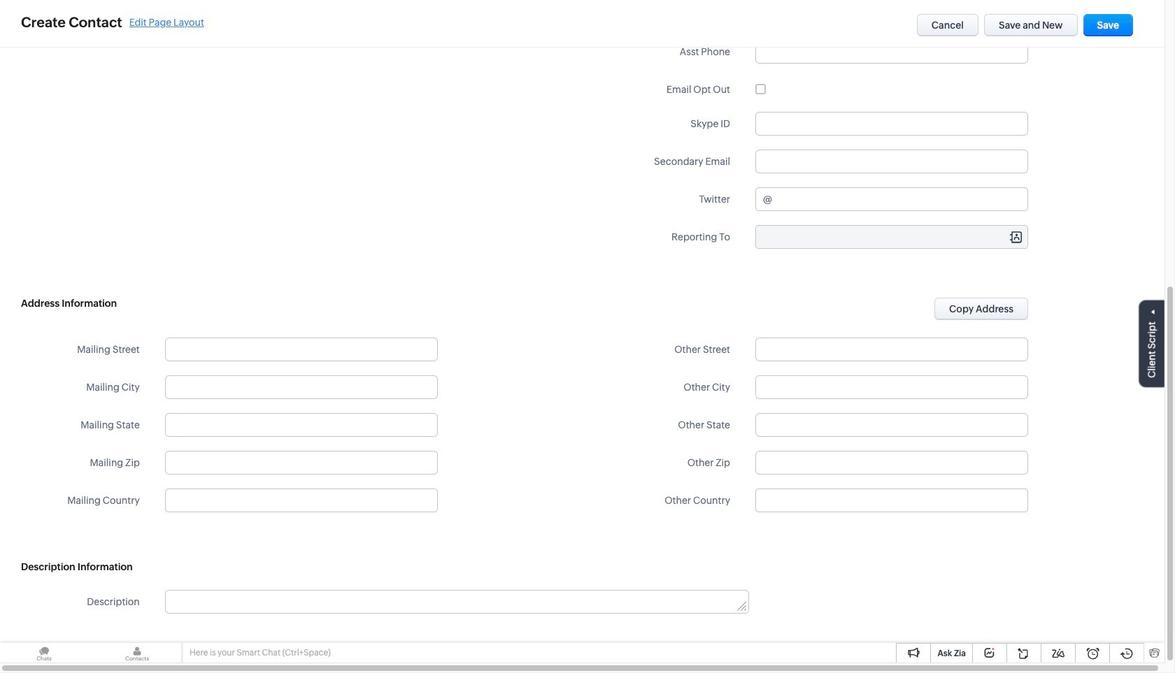 Task type: locate. For each thing, give the bounding box(es) containing it.
None field
[[756, 226, 1028, 248], [166, 490, 437, 512], [756, 490, 1028, 512], [756, 226, 1028, 248], [166, 490, 437, 512], [756, 490, 1028, 512]]

chats image
[[0, 644, 88, 664]]

MMM D, YYYY text field
[[756, 2, 1029, 26]]

contacts image
[[93, 644, 181, 664]]

None text field
[[756, 112, 1029, 136], [756, 338, 1029, 362], [165, 376, 438, 400], [756, 376, 1029, 400], [165, 414, 438, 437], [166, 490, 437, 512], [166, 591, 749, 614], [756, 112, 1029, 136], [756, 338, 1029, 362], [165, 376, 438, 400], [756, 376, 1029, 400], [165, 414, 438, 437], [166, 490, 437, 512], [166, 591, 749, 614]]

None text field
[[165, 2, 438, 26], [756, 40, 1029, 64], [756, 150, 1029, 174], [775, 188, 1028, 211], [756, 226, 1028, 248], [165, 338, 438, 362], [756, 414, 1029, 437], [165, 451, 438, 475], [756, 451, 1029, 475], [165, 2, 438, 26], [756, 40, 1029, 64], [756, 150, 1029, 174], [775, 188, 1028, 211], [756, 226, 1028, 248], [165, 338, 438, 362], [756, 414, 1029, 437], [165, 451, 438, 475], [756, 451, 1029, 475]]



Task type: vqa. For each thing, say whether or not it's contained in the screenshot.
single line
no



